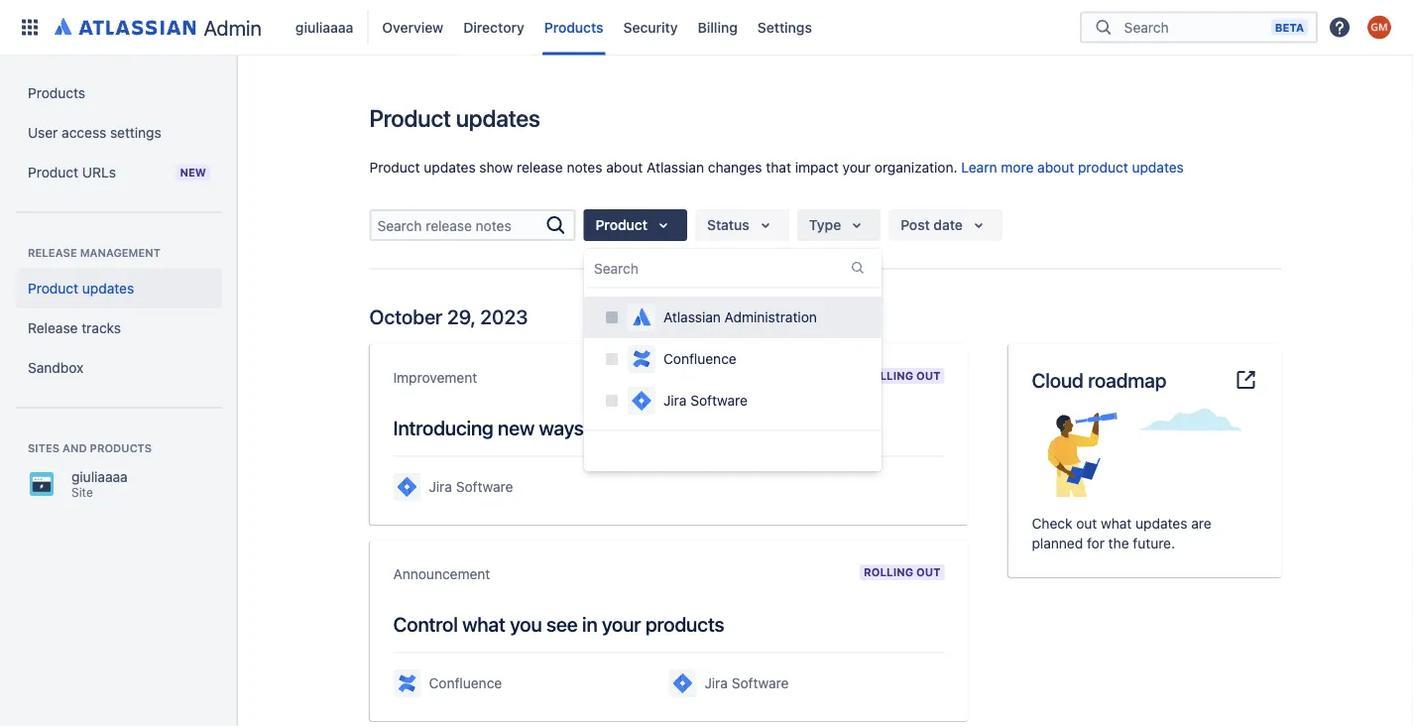 Task type: vqa. For each thing, say whether or not it's contained in the screenshot.
leftmost by
no



Task type: describe. For each thing, give the bounding box(es) containing it.
product urls
[[28, 164, 116, 181]]

learn
[[962, 159, 998, 176]]

impact
[[795, 159, 839, 176]]

rolling out for control what you see in your products
[[864, 566, 941, 579]]

1 vertical spatial product updates
[[28, 280, 134, 297]]

giuliaaaa for giuliaaaa
[[296, 19, 354, 35]]

product updates link
[[16, 269, 222, 309]]

directory
[[464, 19, 525, 35]]

that
[[766, 159, 792, 176]]

0 horizontal spatial products
[[90, 442, 152, 455]]

you
[[510, 612, 542, 635]]

giuliaaaa site
[[71, 469, 128, 499]]

release for release tracks
[[28, 320, 78, 336]]

learn more about product updates link
[[962, 159, 1184, 176]]

product
[[1078, 159, 1129, 176]]

user access settings link
[[16, 113, 222, 153]]

security
[[624, 19, 678, 35]]

type button
[[797, 209, 881, 241]]

beta
[[1275, 21, 1304, 34]]

0 vertical spatial jira
[[664, 392, 687, 409]]

user access settings
[[28, 124, 161, 141]]

2 vertical spatial jira software
[[705, 675, 789, 691]]

introducing
[[393, 416, 494, 439]]

products for products "link" in global navigation element
[[544, 19, 604, 35]]

29,
[[447, 305, 476, 328]]

2 about from the left
[[1038, 159, 1075, 176]]

2 horizontal spatial your
[[843, 159, 871, 176]]

out for products
[[917, 566, 941, 579]]

0 vertical spatial product updates
[[370, 104, 540, 132]]

management
[[80, 247, 161, 259]]

manage
[[611, 416, 681, 439]]

toggle navigation image
[[218, 79, 262, 119]]

sandbox
[[28, 360, 84, 376]]

2023
[[480, 305, 528, 328]]

status button
[[695, 209, 789, 241]]

atlassian administration
[[664, 309, 817, 325]]

post
[[901, 217, 930, 233]]

atlassian administration image
[[630, 306, 654, 329]]

billing
[[698, 19, 738, 35]]

future.
[[1133, 535, 1176, 551]]

2 vertical spatial software
[[732, 675, 789, 691]]

1 about from the left
[[606, 159, 643, 176]]

atlassian administration image
[[630, 306, 654, 329]]

october 29, 2023
[[370, 305, 528, 328]]

search
[[594, 260, 639, 277]]

updates right product
[[1132, 159, 1184, 176]]

new
[[180, 166, 206, 179]]

sites and products
[[28, 442, 152, 455]]

product up search 'text field'
[[370, 159, 420, 176]]

security link
[[618, 11, 684, 43]]

out for notifications
[[917, 370, 941, 382]]

updates down management
[[82, 280, 134, 297]]

are
[[1192, 515, 1212, 532]]

rolling out for introducing new ways to manage your notifications
[[864, 370, 941, 382]]

product inside product updates link
[[28, 280, 78, 297]]

notifications
[[729, 416, 837, 439]]

organization.
[[875, 159, 958, 176]]

release for release management
[[28, 247, 77, 259]]

urls
[[82, 164, 116, 181]]

giuliaaaa for giuliaaaa site
[[71, 469, 128, 485]]

site
[[71, 485, 93, 499]]

cloud
[[1032, 368, 1084, 391]]

rolling for introducing new ways to manage your notifications
[[864, 370, 914, 382]]

2 vertical spatial jira
[[705, 675, 728, 691]]

products link inside global navigation element
[[538, 11, 610, 43]]

updates up show
[[456, 104, 540, 132]]

search icon image
[[1092, 17, 1116, 37]]

0 horizontal spatial jira
[[429, 479, 452, 495]]

appswitcher icon image
[[18, 15, 42, 39]]



Task type: locate. For each thing, give the bounding box(es) containing it.
see
[[547, 612, 578, 635]]

1 vertical spatial rolling out
[[864, 566, 941, 579]]

confluence image down atlassian administration image
[[630, 347, 654, 371]]

1 vertical spatial jira
[[429, 479, 452, 495]]

what up the
[[1101, 515, 1132, 532]]

search image
[[544, 213, 568, 237]]

1 horizontal spatial about
[[1038, 159, 1075, 176]]

show
[[480, 159, 513, 176]]

products up giuliaaaa site
[[90, 442, 152, 455]]

and
[[63, 442, 87, 455]]

1 release from the top
[[28, 247, 77, 259]]

product button
[[584, 209, 687, 241]]

your right manage
[[686, 416, 725, 439]]

1 vertical spatial products link
[[16, 73, 222, 113]]

release tracks
[[28, 320, 121, 336]]

products for left products "link"
[[28, 85, 85, 101]]

confluence down atlassian administration
[[664, 351, 737, 367]]

product down user
[[28, 164, 78, 181]]

1 vertical spatial confluence image
[[395, 672, 419, 695]]

software
[[691, 392, 748, 409], [456, 479, 513, 495], [732, 675, 789, 691]]

giuliaaaa down sites and products
[[71, 469, 128, 485]]

release
[[28, 247, 77, 259], [28, 320, 78, 336]]

1 vertical spatial confluence image
[[395, 672, 419, 695]]

type
[[809, 217, 841, 233]]

overview
[[382, 19, 444, 35]]

1 out from the top
[[917, 370, 941, 382]]

1 vertical spatial jira software
[[429, 479, 513, 495]]

changes
[[708, 159, 762, 176]]

settings
[[758, 19, 812, 35]]

confluence image down control on the left
[[395, 672, 419, 695]]

0 horizontal spatial giuliaaaa
[[71, 469, 128, 485]]

what
[[1101, 515, 1132, 532], [462, 612, 506, 635]]

1 rolling from the top
[[864, 370, 914, 382]]

1 horizontal spatial products link
[[538, 11, 610, 43]]

confluence for rightmost confluence icon
[[664, 351, 737, 367]]

introducing new ways to manage your notifications
[[393, 416, 837, 439]]

1 vertical spatial rolling
[[864, 566, 914, 579]]

1 vertical spatial atlassian
[[664, 309, 721, 325]]

1 vertical spatial your
[[686, 416, 725, 439]]

date
[[934, 217, 963, 233]]

rolling for control what you see in your products
[[864, 566, 914, 579]]

administration
[[725, 309, 817, 325]]

confluence image for confluence icon to the left
[[395, 672, 419, 695]]

jira software image
[[630, 389, 654, 413], [671, 672, 695, 695], [671, 672, 695, 695]]

Search text field
[[372, 211, 544, 239]]

1 horizontal spatial products
[[544, 19, 604, 35]]

1 vertical spatial products
[[28, 85, 85, 101]]

atlassian
[[647, 159, 704, 176], [664, 309, 721, 325]]

release tracks link
[[16, 309, 222, 348]]

confluence
[[664, 351, 737, 367], [429, 675, 502, 691]]

control
[[393, 612, 458, 635]]

0 horizontal spatial products
[[28, 85, 85, 101]]

product up 'release tracks'
[[28, 280, 78, 297]]

product
[[370, 104, 451, 132], [370, 159, 420, 176], [28, 164, 78, 181], [596, 217, 648, 233], [28, 280, 78, 297]]

roadmap
[[1088, 368, 1167, 391]]

products left security in the top left of the page
[[544, 19, 604, 35]]

confluence down control on the left
[[429, 675, 502, 691]]

sites
[[28, 442, 60, 455]]

release left management
[[28, 247, 77, 259]]

1 horizontal spatial products
[[646, 612, 725, 635]]

1 vertical spatial software
[[456, 479, 513, 495]]

0 vertical spatial confluence image
[[630, 347, 654, 371]]

directory link
[[458, 11, 530, 43]]

more
[[1001, 159, 1034, 176]]

giuliaaaa link
[[290, 11, 360, 43]]

product updates show release notes about atlassian changes that impact your organization. learn more about product updates
[[370, 159, 1184, 176]]

product updates down release management
[[28, 280, 134, 297]]

1 horizontal spatial your
[[686, 416, 725, 439]]

your
[[843, 159, 871, 176], [686, 416, 725, 439], [602, 612, 641, 635]]

check
[[1032, 515, 1073, 532]]

to
[[588, 416, 606, 439]]

2 release from the top
[[28, 320, 78, 336]]

jira software image
[[630, 389, 654, 413], [395, 475, 419, 499], [395, 475, 419, 499]]

products right in
[[646, 612, 725, 635]]

atlassian image
[[55, 14, 196, 38], [55, 14, 196, 38]]

0 vertical spatial software
[[691, 392, 748, 409]]

release up sandbox
[[28, 320, 78, 336]]

billing link
[[692, 11, 744, 43]]

control what you see in your products
[[393, 612, 725, 635]]

sandbox link
[[16, 348, 222, 388]]

Search field
[[1119, 9, 1272, 45]]

1 horizontal spatial confluence
[[664, 351, 737, 367]]

release management
[[28, 247, 161, 259]]

your for notifications
[[686, 416, 725, 439]]

ways
[[539, 416, 584, 439]]

product updates up show
[[370, 104, 540, 132]]

0 vertical spatial your
[[843, 159, 871, 176]]

0 vertical spatial atlassian
[[647, 159, 704, 176]]

products
[[90, 442, 152, 455], [646, 612, 725, 635]]

cloud roadmap
[[1032, 368, 1167, 391]]

0 vertical spatial confluence
[[664, 351, 737, 367]]

0 horizontal spatial what
[[462, 612, 506, 635]]

admin link
[[48, 11, 270, 43]]

confluence for confluence icon to the left
[[429, 675, 502, 691]]

check out what updates are planned for the future.
[[1032, 515, 1212, 551]]

0 horizontal spatial about
[[606, 159, 643, 176]]

products inside global navigation element
[[544, 19, 604, 35]]

confluence image down control on the left
[[395, 672, 419, 695]]

0 vertical spatial release
[[28, 247, 77, 259]]

admin
[[204, 15, 262, 40]]

account image
[[1368, 15, 1392, 39]]

atlassian right atlassian administration image
[[664, 309, 721, 325]]

global navigation element
[[12, 0, 1080, 55]]

giuliaaaa inside global navigation element
[[296, 19, 354, 35]]

about
[[606, 159, 643, 176], [1038, 159, 1075, 176]]

your right in
[[602, 612, 641, 635]]

confluence image down atlassian administration image
[[630, 347, 654, 371]]

2 rolling out from the top
[[864, 566, 941, 579]]

giuliaaaa
[[296, 19, 354, 35], [71, 469, 128, 485]]

0 horizontal spatial confluence image
[[395, 672, 419, 695]]

product down overview link on the top left of the page
[[370, 104, 451, 132]]

0 vertical spatial rolling
[[864, 370, 914, 382]]

1 vertical spatial confluence
[[429, 675, 502, 691]]

your right impact
[[843, 159, 871, 176]]

1 vertical spatial products
[[646, 612, 725, 635]]

1 vertical spatial what
[[462, 612, 506, 635]]

planned
[[1032, 535, 1083, 551]]

atlassian left changes
[[647, 159, 704, 176]]

1 vertical spatial out
[[917, 566, 941, 579]]

updates inside 'check out what updates are planned for the future.'
[[1136, 515, 1188, 532]]

0 horizontal spatial your
[[602, 612, 641, 635]]

0 vertical spatial giuliaaaa
[[296, 19, 354, 35]]

product updates
[[370, 104, 540, 132], [28, 280, 134, 297]]

1 horizontal spatial giuliaaaa
[[296, 19, 354, 35]]

about right notes
[[606, 159, 643, 176]]

confluence image for rightmost confluence icon
[[630, 347, 654, 371]]

0 vertical spatial products
[[544, 19, 604, 35]]

new
[[498, 416, 535, 439]]

1 vertical spatial giuliaaaa
[[71, 469, 128, 485]]

1 rolling out from the top
[[864, 370, 941, 382]]

admin banner
[[0, 0, 1414, 56]]

2 out from the top
[[917, 566, 941, 579]]

the
[[1109, 535, 1129, 551]]

what left you
[[462, 612, 506, 635]]

1 horizontal spatial what
[[1101, 515, 1132, 532]]

updates
[[456, 104, 540, 132], [424, 159, 476, 176], [1132, 159, 1184, 176], [82, 280, 134, 297], [1136, 515, 1188, 532]]

giuliaaaa left overview
[[296, 19, 354, 35]]

confluence image
[[630, 347, 654, 371], [395, 672, 419, 695]]

post date button
[[889, 209, 1003, 241]]

0 vertical spatial products
[[90, 442, 152, 455]]

0 vertical spatial products link
[[538, 11, 610, 43]]

jira
[[664, 392, 687, 409], [429, 479, 452, 495], [705, 675, 728, 691]]

announcement
[[393, 566, 490, 582]]

2 horizontal spatial jira
[[705, 675, 728, 691]]

improvement
[[393, 370, 477, 386]]

open datetime selection image
[[967, 213, 991, 237]]

2 vertical spatial your
[[602, 612, 641, 635]]

0 vertical spatial jira software
[[664, 392, 748, 409]]

rolling
[[864, 370, 914, 382], [864, 566, 914, 579]]

in
[[582, 612, 598, 635]]

rolling out
[[864, 370, 941, 382], [864, 566, 941, 579]]

updates up future. at the bottom of page
[[1136, 515, 1188, 532]]

access
[[62, 124, 106, 141]]

products link up settings
[[16, 73, 222, 113]]

0 horizontal spatial confluence
[[429, 675, 502, 691]]

product up search
[[596, 217, 648, 233]]

0 horizontal spatial products link
[[16, 73, 222, 113]]

post date
[[901, 217, 963, 233]]

settings link
[[752, 11, 818, 43]]

jira software
[[664, 392, 748, 409], [429, 479, 513, 495], [705, 675, 789, 691]]

0 horizontal spatial product updates
[[28, 280, 134, 297]]

products up user
[[28, 85, 85, 101]]

1 horizontal spatial jira
[[664, 392, 687, 409]]

1 vertical spatial release
[[28, 320, 78, 336]]

october
[[370, 305, 443, 328]]

2 rolling from the top
[[864, 566, 914, 579]]

tracks
[[82, 320, 121, 336]]

out
[[1077, 515, 1097, 532]]

about right more
[[1038, 159, 1075, 176]]

0 vertical spatial rolling out
[[864, 370, 941, 382]]

product inside product popup button
[[596, 217, 648, 233]]

release
[[517, 159, 563, 176]]

help icon image
[[1328, 15, 1352, 39]]

updates left show
[[424, 159, 476, 176]]

1 horizontal spatial confluence image
[[630, 347, 654, 371]]

what inside 'check out what updates are planned for the future.'
[[1101, 515, 1132, 532]]

1 horizontal spatial product updates
[[370, 104, 540, 132]]

out
[[917, 370, 941, 382], [917, 566, 941, 579]]

0 vertical spatial out
[[917, 370, 941, 382]]

your for products
[[602, 612, 641, 635]]

user
[[28, 124, 58, 141]]

overview link
[[376, 11, 450, 43]]

1 horizontal spatial confluence image
[[630, 347, 654, 371]]

0 vertical spatial confluence image
[[630, 347, 654, 371]]

status
[[707, 217, 750, 233]]

confluence image
[[630, 347, 654, 371], [395, 672, 419, 695]]

settings
[[110, 124, 161, 141]]

for
[[1087, 535, 1105, 551]]

products link left the security link
[[538, 11, 610, 43]]

notes
[[567, 159, 603, 176]]

0 vertical spatial what
[[1101, 515, 1132, 532]]

0 horizontal spatial confluence image
[[395, 672, 419, 695]]



